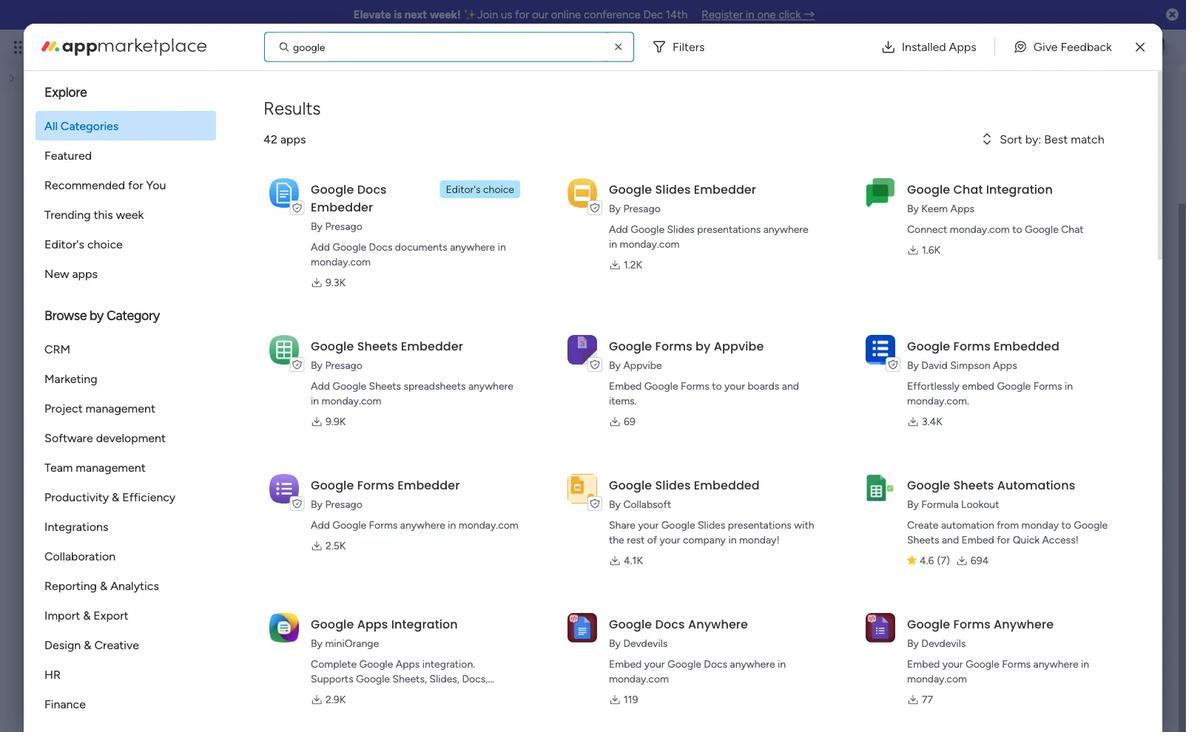 Task type: locate. For each thing, give the bounding box(es) containing it.
of
[[644, 501, 654, 514], [647, 534, 657, 547]]

by inside google chat integration by keem apps
[[907, 202, 919, 215]]

9.9k
[[326, 416, 346, 428]]

embedder for sheets
[[401, 338, 463, 355]]

apps inside button
[[949, 40, 977, 54]]

2 devdevils from the left
[[922, 638, 966, 650]]

embedded inside "google forms embedded by david simpson apps"
[[994, 338, 1060, 355]]

1 horizontal spatial editor's
[[446, 183, 481, 196]]

browse
[[44, 308, 87, 324]]

embedder inside google forms embedder by presago
[[398, 477, 460, 494]]

us
[[501, 8, 512, 21]]

docs up by presago
[[357, 181, 387, 198]]

google apps integration by miniorange
[[311, 616, 458, 650]]

complete down invite members image
[[979, 68, 1028, 81]]

embed inside embed your google docs anywhere in monday.com
[[609, 658, 642, 671]]

in inside add google slides presentations anywhere in monday.com
[[609, 238, 617, 251]]

management up 'productivity & efficiency'
[[76, 461, 146, 475]]

add
[[609, 223, 628, 236], [311, 241, 330, 253], [311, 380, 330, 393], [311, 519, 330, 532]]

sort
[[1000, 132, 1023, 146]]

forms inside google forms by appvibe by appvibe
[[655, 338, 693, 355]]

1 vertical spatial project
[[44, 402, 83, 416]]

anywhere up embed your google docs anywhere in monday.com
[[688, 616, 748, 633]]

add down by presago
[[311, 241, 330, 253]]

of right rest
[[647, 534, 657, 547]]

embed
[[609, 380, 642, 393], [962, 534, 995, 547], [609, 658, 642, 671], [907, 658, 940, 671]]

update feed (inbox)
[[83, 208, 206, 224]]

2 horizontal spatial for
[[997, 534, 1010, 547]]

updates right the "revisit"
[[309, 501, 350, 514]]

0 horizontal spatial anywhere
[[688, 616, 748, 633]]

google inside google forms embedder by presago
[[311, 477, 354, 494]]

effortlessly embed google forms in monday.com.
[[907, 380, 1073, 407]]

presago for slides
[[623, 202, 661, 215]]

and up (7)
[[942, 534, 959, 547]]

the down share
[[609, 534, 624, 547]]

0 vertical spatial updates
[[492, 484, 532, 498]]

help
[[1001, 502, 1023, 514]]

69
[[624, 416, 636, 428]]

inbox image
[[959, 40, 974, 55]]

1 horizontal spatial appvibe
[[714, 338, 764, 355]]

get up access!
[[1049, 519, 1064, 531]]

complete for complete profile
[[979, 68, 1028, 81]]

monday.com for add google slides presentations anywhere in monday.com
[[620, 238, 680, 251]]

embedder inside google docs embedder
[[311, 199, 373, 215]]

0 vertical spatial and
[[782, 380, 799, 393]]

devdevils up 77
[[922, 638, 966, 650]]

0 horizontal spatial updates
[[309, 501, 350, 514]]

monday.com inside embed your google forms anywhere in monday.com
[[907, 673, 967, 686]]

management right work
[[149, 39, 230, 56]]

all
[[44, 119, 58, 133]]

docs down google docs anywhere by devdevils
[[704, 658, 728, 671]]

& for productivity
[[112, 490, 119, 504]]

apps up check circle icon
[[949, 40, 977, 54]]

the left filter
[[493, 501, 509, 514]]

presago up 1.2k
[[623, 202, 661, 215]]

google chat integration by keem apps
[[907, 181, 1053, 215]]

0 horizontal spatial editor's choice
[[44, 237, 123, 251]]

no
[[437, 484, 452, 498]]

0 vertical spatial project
[[102, 126, 142, 140]]

google inside effortlessly embed google forms in monday.com.
[[997, 380, 1031, 393]]

appvibe up 'boards'
[[714, 338, 764, 355]]

0 horizontal spatial complete
[[311, 658, 357, 671]]

0 vertical spatial editor's choice
[[446, 183, 514, 196]]

sheets down google sheets embedder by presago on the left
[[369, 380, 401, 393]]

and inside help center learn and get support
[[1029, 519, 1046, 531]]

1 horizontal spatial monday
[[1022, 519, 1059, 532]]

embed down the automation
[[962, 534, 995, 547]]

forms down explore templates
[[1034, 380, 1062, 393]]

1 vertical spatial and
[[1029, 519, 1046, 531]]

search everything image
[[1061, 40, 1075, 55]]

design
[[44, 638, 81, 652]]

no unread updates to revisit updates you've already read, change the filter at the top left corner of your feed.
[[262, 484, 707, 514]]

2 vertical spatial management
[[76, 461, 146, 475]]

1 vertical spatial choice
[[87, 237, 123, 251]]

devdevils inside google docs anywhere by devdevils
[[623, 638, 668, 650]]

forms up you've
[[357, 477, 394, 494]]

to down google chat integration by keem apps
[[1013, 223, 1023, 236]]

appvibe
[[714, 338, 764, 355], [623, 359, 662, 372]]

embedded for google slides embedded
[[694, 477, 760, 494]]

monday down center
[[1022, 519, 1059, 532]]

for right us
[[515, 8, 529, 21]]

add up '2.5k'
[[311, 519, 330, 532]]

0 vertical spatial complete
[[979, 68, 1028, 81]]

google inside add google slides presentations anywhere in monday.com
[[631, 223, 665, 236]]

import & export
[[44, 609, 129, 623]]

2 vertical spatial to
[[1062, 519, 1072, 532]]

anywhere for google docs anywhere
[[688, 616, 748, 633]]

apps right new
[[72, 267, 98, 281]]

supports
[[311, 673, 354, 686]]

monday.com up 1.2k
[[620, 238, 680, 251]]

add inside add google sheets spreadsheets anywhere in monday.com
[[311, 380, 330, 393]]

your inside no unread updates to revisit updates you've already read, change the filter at the top left corner of your feed.
[[657, 501, 679, 514]]

0 horizontal spatial apps
[[72, 267, 98, 281]]

by inside google sheets automations by formula lookout
[[907, 498, 919, 511]]

1 vertical spatial of
[[647, 534, 657, 547]]

project for project management
[[102, 126, 142, 140]]

embed inside embed google forms to your boards and items.
[[609, 380, 642, 393]]

your inside embed your google docs anywhere in monday.com
[[644, 658, 665, 671]]

your down google docs anywhere by devdevils
[[644, 658, 665, 671]]

sheets
[[357, 338, 398, 355], [369, 380, 401, 393], [954, 477, 994, 494], [907, 534, 940, 547]]

1 vertical spatial learn
[[1001, 519, 1026, 531]]

694
[[971, 555, 989, 567]]

embedder up 'spreadsheets'
[[401, 338, 463, 355]]

forms down google forms by appvibe by appvibe
[[681, 380, 710, 393]]

4.1k
[[624, 555, 643, 567]]

notifications image
[[927, 40, 941, 55]]

software
[[44, 431, 93, 445]]

learn down help
[[1001, 519, 1026, 531]]

presago up '9.9k' at the left bottom
[[325, 359, 363, 372]]

slides up feed.
[[655, 477, 691, 494]]

embed up items.
[[609, 380, 642, 393]]

1 vertical spatial to
[[712, 380, 722, 393]]

0 vertical spatial explore
[[44, 84, 87, 100]]

explore templates button
[[951, 333, 1155, 362]]

embedder for forms
[[398, 477, 460, 494]]

1 vertical spatial explore
[[1005, 340, 1045, 354]]

apps up miniorange
[[357, 616, 388, 633]]

for
[[515, 8, 529, 21], [128, 178, 143, 192], [997, 534, 1010, 547]]

0 horizontal spatial and
[[782, 380, 799, 393]]

sheets down create
[[907, 534, 940, 547]]

monday inside create automation from monday to google sheets and embed for quick access!
[[1022, 519, 1059, 532]]

see plans
[[259, 41, 304, 54]]

see
[[259, 41, 277, 54]]

monday.com inside add google docs documents anywhere in monday.com
[[311, 256, 371, 268]]

monday.com inside embed your google docs anywhere in monday.com
[[609, 673, 669, 686]]

1 horizontal spatial updates
[[492, 484, 532, 498]]

filter
[[512, 501, 535, 514]]

1 vertical spatial by
[[696, 338, 711, 355]]

filters button
[[646, 32, 717, 62]]

0 horizontal spatial to
[[712, 380, 722, 393]]

2 horizontal spatial the
[[609, 534, 624, 547]]

forms up embed your google forms anywhere in monday.com
[[954, 616, 991, 633]]

to up access!
[[1062, 519, 1072, 532]]

online
[[551, 8, 581, 21]]

your left feed.
[[657, 501, 679, 514]]

embed for google forms anywhere
[[907, 658, 940, 671]]

docs inside embed your google docs anywhere in monday.com
[[704, 658, 728, 671]]

in inside the share your google slides presentations with the rest of your company in monday!
[[729, 534, 737, 547]]

embedded inside google slides embedded by collabsoft
[[694, 477, 760, 494]]

integration inside google chat integration by keem apps
[[986, 181, 1053, 198]]

2 horizontal spatial and
[[1029, 519, 1046, 531]]

1 horizontal spatial learn
[[1001, 519, 1026, 531]]

apps up sheets,
[[396, 658, 420, 671]]

slides inside the share your google slides presentations with the rest of your company in monday!
[[698, 519, 726, 532]]

1 vertical spatial documents
[[400, 688, 453, 701]]

embedder up read, at the left bottom of the page
[[398, 477, 460, 494]]

slides up add google slides presentations anywhere in monday.com at the top right of page
[[655, 181, 691, 198]]

0 horizontal spatial devdevils
[[623, 638, 668, 650]]

slides,
[[430, 673, 460, 686]]

and inside create automation from monday to google sheets and embed for quick access!
[[942, 534, 959, 547]]

0 vertical spatial get
[[985, 388, 1003, 402]]

of right corner
[[644, 501, 654, 514]]

by inside google forms anywhere by devdevils
[[907, 638, 919, 650]]

1 vertical spatial chat
[[1062, 223, 1084, 236]]

add up '9.9k' at the left bottom
[[311, 380, 330, 393]]

by inside google sheets embedder by presago
[[311, 359, 323, 372]]

2 vertical spatial for
[[997, 534, 1010, 547]]

integration up integration.
[[391, 616, 458, 633]]

1 vertical spatial for
[[128, 178, 143, 192]]

1 horizontal spatial project
[[102, 126, 142, 140]]

forms.
[[311, 688, 342, 701]]

my workspaces
[[83, 562, 178, 578]]

apps right 42
[[280, 132, 306, 146]]

by inside google docs anywhere by devdevils
[[609, 638, 621, 650]]

devdevils
[[623, 638, 668, 650], [922, 638, 966, 650]]

google inside google forms by appvibe by appvibe
[[609, 338, 652, 355]]

and down center
[[1029, 519, 1046, 531]]

monday.com up the 119
[[609, 673, 669, 686]]

docs down google docs embedder
[[369, 241, 393, 253]]

1 vertical spatial embedded
[[694, 477, 760, 494]]

presentations down google slides embedder by presago
[[697, 223, 761, 236]]

learn
[[942, 388, 972, 402], [1001, 519, 1026, 531]]

integration up connect monday.com to google chat
[[986, 181, 1053, 198]]

1 anywhere from the left
[[688, 616, 748, 633]]

complete for complete google apps integration. supports google sheets, slides, docs, forms. view & edit documents
[[311, 658, 357, 671]]

complete up supports
[[311, 658, 357, 671]]

1 vertical spatial apps
[[72, 267, 98, 281]]

0 vertical spatial by
[[90, 308, 104, 324]]

monday.com for add google sheets spreadsheets anywhere in monday.com
[[322, 395, 382, 407]]

devdevils up the 119
[[623, 638, 668, 650]]

0 horizontal spatial monday
[[66, 39, 117, 56]]

anywhere for google sheets embedder
[[468, 380, 514, 393]]

project up software
[[44, 402, 83, 416]]

david
[[922, 359, 948, 372]]

project for project management
[[44, 402, 83, 416]]

anywhere for google forms anywhere
[[994, 616, 1054, 633]]

1 horizontal spatial integration
[[986, 181, 1053, 198]]

installed
[[902, 40, 946, 54]]

select product image
[[13, 40, 28, 55]]

by inside google apps integration by miniorange
[[311, 638, 323, 650]]

1 horizontal spatial editor's choice
[[446, 183, 514, 196]]

monday.com up 9.3k in the top left of the page
[[311, 256, 371, 268]]

forms inside embed your google forms anywhere in monday.com
[[1002, 658, 1031, 671]]

sort by: best match
[[1000, 132, 1105, 146]]

in
[[746, 8, 755, 21], [609, 238, 617, 251], [498, 241, 506, 253], [1065, 380, 1073, 393], [311, 395, 319, 407], [448, 519, 456, 532], [729, 534, 737, 547], [778, 658, 786, 671], [1081, 658, 1090, 671]]

& right design
[[84, 638, 91, 652]]

→
[[804, 8, 815, 21]]

embedder up by presago
[[311, 199, 373, 215]]

1 horizontal spatial chat
[[1062, 223, 1084, 236]]

management for project management
[[86, 402, 155, 416]]

1 horizontal spatial anywhere
[[994, 616, 1054, 633]]

0 vertical spatial documents
[[395, 241, 448, 253]]

monday.com down change
[[459, 519, 519, 532]]

1 horizontal spatial for
[[515, 8, 529, 21]]

forms down you've
[[369, 519, 398, 532]]

anywhere
[[688, 616, 748, 633], [994, 616, 1054, 633]]

0 vertical spatial apps
[[280, 132, 306, 146]]

1 devdevils from the left
[[623, 638, 668, 650]]

1 horizontal spatial complete
[[979, 68, 1028, 81]]

0 vertical spatial embedded
[[994, 338, 1060, 355]]

google inside google chat integration by keem apps
[[907, 181, 951, 198]]

by
[[90, 308, 104, 324], [696, 338, 711, 355]]

management up development
[[86, 402, 155, 416]]

1 vertical spatial editor's
[[44, 237, 84, 251]]

anywhere up embed your google forms anywhere in monday.com
[[994, 616, 1054, 633]]

see plans button
[[239, 36, 310, 58]]

complete inside complete google apps integration. supports google sheets, slides, docs, forms. view & edit documents
[[311, 658, 357, 671]]

get
[[985, 388, 1003, 402], [1049, 519, 1064, 531]]

0 vertical spatial choice
[[483, 183, 514, 196]]

get left inspired
[[985, 388, 1003, 402]]

anywhere
[[764, 223, 809, 236], [450, 241, 495, 253], [468, 380, 514, 393], [400, 519, 445, 532], [730, 658, 775, 671], [1034, 658, 1079, 671]]

the right at
[[550, 501, 567, 514]]

editor's choice
[[446, 183, 514, 196], [44, 237, 123, 251]]

google inside google apps integration by miniorange
[[311, 616, 354, 633]]

week!
[[430, 8, 461, 21]]

this
[[94, 208, 113, 222]]

for down 'from'
[[997, 534, 1010, 547]]

monday.com for add google docs documents anywhere in monday.com
[[311, 256, 371, 268]]

1 horizontal spatial by
[[696, 338, 711, 355]]

0 vertical spatial integration
[[986, 181, 1053, 198]]

embed inside embed your google forms anywhere in monday.com
[[907, 658, 940, 671]]

complete profile link
[[964, 66, 1164, 83]]

creative
[[94, 638, 139, 652]]

and right 'boards'
[[782, 380, 799, 393]]

1 vertical spatial appvibe
[[623, 359, 662, 372]]

2 vertical spatial and
[[942, 534, 959, 547]]

0 horizontal spatial integration
[[391, 616, 458, 633]]

by for google docs anywhere
[[609, 638, 621, 650]]

0 vertical spatial appvibe
[[714, 338, 764, 355]]

google inside "google forms embedded by david simpson apps"
[[907, 338, 951, 355]]

by inside google forms embedder by presago
[[311, 498, 323, 511]]

monday.com up '9.9k' at the left bottom
[[322, 395, 382, 407]]

1 horizontal spatial explore
[[1005, 340, 1045, 354]]

presago up '2.5k'
[[325, 498, 363, 511]]

finance
[[44, 698, 86, 712]]

0 vertical spatial learn
[[942, 388, 972, 402]]

embedder inside google slides embedder by presago
[[694, 181, 756, 198]]

read,
[[426, 501, 450, 514]]

monday.com inside add google sheets spreadsheets anywhere in monday.com
[[322, 395, 382, 407]]

docs up embed your google docs anywhere in monday.com
[[655, 616, 685, 633]]

recommended
[[44, 178, 125, 192]]

close my workspaces image
[[62, 561, 80, 579]]

0 horizontal spatial embedded
[[694, 477, 760, 494]]

monday.com up 77
[[907, 673, 967, 686]]

& down my
[[100, 579, 108, 593]]

embed up the 119
[[609, 658, 642, 671]]

apps up learn & get inspired
[[993, 359, 1017, 372]]

get inside help center learn and get support
[[1049, 519, 1064, 531]]

forms inside effortlessly embed google forms in monday.com.
[[1034, 380, 1062, 393]]

& down simpson
[[975, 388, 982, 402]]

new apps
[[44, 267, 98, 281]]

development
[[96, 431, 166, 445]]

boards
[[748, 380, 780, 393]]

apps image
[[1024, 40, 1039, 55]]

remove from favorites image
[[252, 125, 267, 140]]

forms up simpson
[[954, 338, 991, 355]]

your left 'boards'
[[725, 380, 745, 393]]

your
[[725, 380, 745, 393], [657, 501, 679, 514], [638, 519, 659, 532], [660, 534, 681, 547], [644, 658, 665, 671], [943, 658, 963, 671]]

explore up the all
[[44, 84, 87, 100]]

by for google forms anywhere
[[907, 638, 919, 650]]

by for google sheets embedder
[[311, 359, 323, 372]]

by inside google slides embedded by collabsoft
[[609, 498, 621, 511]]

slides up company
[[698, 519, 726, 532]]

your down google forms anywhere by devdevils
[[943, 658, 963, 671]]

sheets up lookout
[[954, 477, 994, 494]]

embedded up feed.
[[694, 477, 760, 494]]

embedded up inspired
[[994, 338, 1060, 355]]

embedded for google forms embedded
[[994, 338, 1060, 355]]

you
[[146, 178, 166, 192]]

2 horizontal spatial to
[[1062, 519, 1072, 532]]

1 vertical spatial editor's choice
[[44, 237, 123, 251]]

appvibe up items.
[[623, 359, 662, 372]]

add for google slides embedder
[[609, 223, 628, 236]]

google forms by appvibe by appvibe
[[609, 338, 764, 372]]

anywhere inside google forms anywhere by devdevils
[[994, 616, 1054, 633]]

1 horizontal spatial devdevils
[[922, 638, 966, 650]]

1 vertical spatial integration
[[391, 616, 458, 633]]

& left the efficiency
[[112, 490, 119, 504]]

1 vertical spatial complete
[[311, 658, 357, 671]]

presentations inside add google slides presentations anywhere in monday.com
[[697, 223, 761, 236]]

docs inside google docs embedder
[[357, 181, 387, 198]]

0 horizontal spatial choice
[[87, 237, 123, 251]]

1 horizontal spatial embedded
[[994, 338, 1060, 355]]

google inside embed your google forms anywhere in monday.com
[[966, 658, 1000, 671]]

and
[[782, 380, 799, 393], [1029, 519, 1046, 531], [942, 534, 959, 547]]

docs
[[357, 181, 387, 198], [369, 241, 393, 253], [655, 616, 685, 633], [704, 658, 728, 671]]

2 anywhere from the left
[[994, 616, 1054, 633]]

0 vertical spatial presentations
[[697, 223, 761, 236]]

0 horizontal spatial chat
[[954, 181, 983, 198]]

google inside google slides embedder by presago
[[609, 181, 652, 198]]

0 horizontal spatial appvibe
[[623, 359, 662, 372]]

presentations
[[697, 223, 761, 236], [728, 519, 792, 532]]

in inside add google docs documents anywhere in monday.com
[[498, 241, 506, 253]]

0 vertical spatial for
[[515, 8, 529, 21]]

by for google slides embedded
[[609, 498, 621, 511]]

revisit
[[277, 501, 307, 514]]

presago
[[623, 202, 661, 215], [325, 220, 363, 233], [325, 359, 363, 372], [325, 498, 363, 511]]

updates up filter
[[492, 484, 532, 498]]

explore for explore templates
[[1005, 340, 1045, 354]]

help center element
[[942, 487, 1164, 546]]

for left you
[[128, 178, 143, 192]]

by:
[[1026, 132, 1042, 146]]

anywhere inside embed your google docs anywhere in monday.com
[[730, 658, 775, 671]]

1 horizontal spatial to
[[1013, 223, 1023, 236]]

0 horizontal spatial for
[[128, 178, 143, 192]]

embed
[[962, 380, 995, 393]]

14th
[[666, 8, 688, 21]]

1 horizontal spatial and
[[942, 534, 959, 547]]

explore for explore
[[44, 84, 87, 100]]

in inside embed your google forms anywhere in monday.com
[[1081, 658, 1090, 671]]

by up embed google forms to your boards and items. at bottom right
[[696, 338, 711, 355]]

1 vertical spatial management
[[86, 402, 155, 416]]

anywhere inside embed your google forms anywhere in monday.com
[[1034, 658, 1079, 671]]

dec
[[643, 8, 663, 21]]

to down google forms by appvibe by appvibe
[[712, 380, 722, 393]]

embedder inside google sheets embedder by presago
[[401, 338, 463, 355]]

project
[[102, 126, 142, 140], [44, 402, 83, 416]]

add up 1.2k
[[609, 223, 628, 236]]

1 vertical spatial get
[[1049, 519, 1064, 531]]

app logo image
[[269, 178, 299, 208], [568, 178, 597, 208], [866, 178, 896, 208], [269, 335, 299, 365], [568, 335, 597, 365], [866, 335, 896, 365], [269, 474, 299, 504], [568, 474, 597, 504], [866, 474, 896, 504], [269, 613, 299, 643], [568, 613, 597, 643], [866, 613, 896, 643]]

0 vertical spatial chat
[[954, 181, 983, 198]]

slides down google slides embedder by presago
[[667, 223, 695, 236]]

conference
[[584, 8, 641, 21]]

(inbox)
[[162, 208, 206, 224]]

add inside add google slides presentations anywhere in monday.com
[[609, 223, 628, 236]]

& for design
[[84, 638, 91, 652]]

1 horizontal spatial get
[[1049, 519, 1064, 531]]

add google forms anywhere in monday.com
[[311, 519, 519, 532]]

presago inside google forms embedder by presago
[[325, 498, 363, 511]]

monday
[[66, 39, 117, 56], [1022, 519, 1059, 532]]

learn down simpson
[[942, 388, 972, 402]]

1 vertical spatial monday
[[1022, 519, 1059, 532]]

keem
[[922, 202, 948, 215]]

anywhere inside google docs anywhere by devdevils
[[688, 616, 748, 633]]

1 horizontal spatial apps
[[280, 132, 306, 146]]

by inside google slides embedder by presago
[[609, 202, 621, 215]]

0 vertical spatial of
[[644, 501, 654, 514]]

embedder for slides
[[694, 181, 756, 198]]

apps right keem
[[951, 202, 975, 215]]

0 vertical spatial editor's
[[446, 183, 481, 196]]

by right browse
[[90, 308, 104, 324]]

0 horizontal spatial project
[[44, 402, 83, 416]]

0 horizontal spatial explore
[[44, 84, 87, 100]]

view
[[344, 688, 368, 701]]

your right rest
[[660, 534, 681, 547]]

google sheets automations by formula lookout
[[907, 477, 1076, 511]]

& left m
[[83, 609, 91, 623]]

crm
[[44, 342, 70, 356]]

2.9k
[[326, 694, 346, 706]]

embedder up add google slides presentations anywhere in monday.com at the top right of page
[[694, 181, 756, 198]]

anywhere inside add google sheets spreadsheets anywhere in monday.com
[[468, 380, 514, 393]]

0 vertical spatial monday
[[66, 39, 117, 56]]

monday.com
[[950, 223, 1010, 236], [620, 238, 680, 251], [311, 256, 371, 268], [322, 395, 382, 407], [459, 519, 519, 532], [609, 673, 669, 686], [907, 673, 967, 686]]

& left edit at the bottom left
[[370, 688, 377, 701]]

1 vertical spatial presentations
[[728, 519, 792, 532]]

embed up 77
[[907, 658, 940, 671]]



Task type: describe. For each thing, give the bounding box(es) containing it.
sheets inside google sheets automations by formula lookout
[[954, 477, 994, 494]]

& for import
[[83, 609, 91, 623]]

match
[[1071, 132, 1105, 146]]

0 horizontal spatial editor's
[[44, 237, 84, 251]]

feed.
[[682, 501, 707, 514]]

1 vertical spatial updates
[[309, 501, 350, 514]]

42
[[264, 132, 278, 146]]

help center learn and get support
[[1001, 502, 1103, 531]]

1 horizontal spatial choice
[[483, 183, 514, 196]]

presago down google docs embedder
[[325, 220, 363, 233]]

1.6k
[[922, 244, 941, 256]]

google inside add google docs documents anywhere in monday.com
[[333, 241, 366, 253]]

in inside effortlessly embed google forms in monday.com.
[[1065, 380, 1073, 393]]

register
[[702, 8, 743, 21]]

analytics
[[110, 579, 159, 593]]

collabsoft
[[623, 498, 671, 511]]

by inside google forms by appvibe by appvibe
[[609, 359, 621, 372]]

devdevils for forms
[[922, 638, 966, 650]]

docs inside google docs anywhere by devdevils
[[655, 616, 685, 633]]

of inside no unread updates to revisit updates you've already read, change the filter at the top left corner of your feed.
[[644, 501, 654, 514]]

& for learn
[[975, 388, 982, 402]]

to inside create automation from monday to google sheets and embed for quick access!
[[1062, 519, 1072, 532]]

installed apps button
[[869, 32, 989, 62]]

give feedback link
[[1001, 32, 1124, 62]]

add inside add google docs documents anywhere in monday.com
[[311, 241, 330, 253]]

support
[[1067, 519, 1103, 531]]

simpson
[[950, 359, 991, 372]]

& inside complete google apps integration. supports google sheets, slides, docs, forms. view & edit documents
[[370, 688, 377, 701]]

anywhere for google slides embedder
[[764, 223, 809, 236]]

help image
[[1093, 40, 1108, 55]]

by for google apps integration
[[311, 638, 323, 650]]

add for google forms embedder
[[311, 519, 330, 532]]

feedback
[[1061, 40, 1112, 54]]

by for google forms embedder
[[311, 498, 323, 511]]

by inside google forms by appvibe by appvibe
[[696, 338, 711, 355]]

public board image
[[81, 125, 97, 141]]

marketing
[[44, 372, 97, 386]]

apps inside complete google apps integration. supports google sheets, slides, docs, forms. view & edit documents
[[396, 658, 420, 671]]

google inside google sheets embedder by presago
[[311, 338, 354, 355]]

workspace image
[[87, 605, 122, 641]]

feed
[[131, 208, 159, 224]]

sort by: best match button
[[967, 127, 1123, 151]]

integration for google apps integration
[[391, 616, 458, 633]]

getting started element
[[942, 416, 1164, 475]]

create
[[907, 519, 939, 532]]

anywhere for google forms anywhere
[[1034, 658, 1079, 671]]

learn inside help center learn and get support
[[1001, 519, 1026, 531]]

4.6 (7)
[[920, 555, 950, 567]]

unread
[[455, 484, 489, 498]]

apps for new apps
[[72, 267, 98, 281]]

add for google sheets embedder
[[311, 380, 330, 393]]

profile
[[1031, 68, 1063, 81]]

results
[[264, 97, 321, 119]]

add google sheets spreadsheets anywhere in monday.com
[[311, 380, 514, 407]]

terry turtle image
[[1145, 36, 1169, 59]]

management for team management
[[76, 461, 146, 475]]

1 horizontal spatial the
[[550, 501, 567, 514]]

& for reporting
[[100, 579, 108, 593]]

✨
[[464, 8, 475, 21]]

google inside create automation from monday to google sheets and embed for quick access!
[[1074, 519, 1108, 532]]

effortlessly
[[907, 380, 960, 393]]

sheets inside create automation from monday to google sheets and embed for quick access!
[[907, 534, 940, 547]]

integration.
[[422, 658, 475, 671]]

google sheets embedder by presago
[[311, 338, 463, 372]]

apps inside "google forms embedded by david simpson apps"
[[993, 359, 1017, 372]]

give
[[1034, 40, 1058, 54]]

by presago
[[311, 220, 363, 233]]

m
[[97, 612, 112, 634]]

add google slides presentations anywhere in monday.com
[[609, 223, 809, 251]]

google slides embedded by collabsoft
[[609, 477, 760, 511]]

77
[[922, 694, 933, 706]]

productivity & efficiency
[[44, 490, 176, 504]]

in inside add google sheets spreadsheets anywhere in monday.com
[[311, 395, 319, 407]]

documents inside add google docs documents anywhere in monday.com
[[395, 241, 448, 253]]

and inside embed google forms to your boards and items.
[[782, 380, 799, 393]]

design & creative
[[44, 638, 139, 652]]

company
[[683, 534, 726, 547]]

3.4k
[[922, 416, 943, 428]]

complete google apps integration. supports google sheets, slides, docs, forms. view & edit documents
[[311, 658, 488, 701]]

close update feed (inbox) image
[[62, 207, 80, 225]]

apps inside google chat integration by keem apps
[[951, 202, 975, 215]]

spreadsheets
[[404, 380, 466, 393]]

presago for forms
[[325, 498, 363, 511]]

the inside the share your google slides presentations with the rest of your company in monday!
[[609, 534, 624, 547]]

monday.com for embed your google forms anywhere in monday.com
[[907, 673, 967, 686]]

component image
[[81, 148, 94, 161]]

complete profile
[[979, 68, 1063, 81]]

0 horizontal spatial the
[[493, 501, 509, 514]]

week
[[116, 208, 144, 222]]

one
[[757, 8, 776, 21]]

docs inside add google docs documents anywhere in monday.com
[[369, 241, 393, 253]]

next
[[405, 8, 427, 21]]

my
[[83, 562, 102, 578]]

to
[[262, 501, 274, 514]]

forms inside "google forms embedded by david simpson apps"
[[954, 338, 991, 355]]

embed for google forms by appvibe
[[609, 380, 642, 393]]

google inside google docs anywhere by devdevils
[[609, 616, 652, 633]]

devdevils for docs
[[623, 638, 668, 650]]

0 horizontal spatial get
[[985, 388, 1003, 402]]

of inside the share your google slides presentations with the rest of your company in monday!
[[647, 534, 657, 547]]

google forms embedded by david simpson apps
[[907, 338, 1060, 372]]

google inside embed google forms to your boards and items.
[[644, 380, 678, 393]]

anywhere inside add google docs documents anywhere in monday.com
[[450, 241, 495, 253]]

apps for 42 apps
[[280, 132, 306, 146]]

at
[[538, 501, 547, 514]]

slides inside google slides embedder by presago
[[655, 181, 691, 198]]

quick
[[1013, 534, 1040, 547]]

best
[[1045, 132, 1068, 146]]

google forms embedder by presago
[[311, 477, 460, 511]]

rest
[[627, 534, 645, 547]]

0 horizontal spatial by
[[90, 308, 104, 324]]

by for google sheets automations
[[907, 498, 919, 511]]

your up rest
[[638, 519, 659, 532]]

in inside embed your google docs anywhere in monday.com
[[778, 658, 786, 671]]

your inside embed your google forms anywhere in monday.com
[[943, 658, 963, 671]]

monday.com down google chat integration by keem apps
[[950, 223, 1010, 236]]

check circle image
[[964, 69, 974, 80]]

sheets inside google sheets embedder by presago
[[357, 338, 398, 355]]

google inside google docs embedder
[[311, 181, 354, 198]]

embedder for docs
[[311, 199, 373, 215]]

work
[[120, 39, 146, 56]]

lottie animation element
[[262, 246, 499, 483]]

documents inside complete google apps integration. supports google sheets, slides, docs, forms. view & edit documents
[[400, 688, 453, 701]]

our
[[532, 8, 549, 21]]

share
[[609, 519, 636, 532]]

anywhere for google docs anywhere
[[730, 658, 775, 671]]

browse by category
[[44, 308, 160, 324]]

integration for google chat integration
[[986, 181, 1053, 198]]

edit
[[379, 688, 398, 701]]

by for google slides embedder
[[609, 202, 621, 215]]

recommended for you
[[44, 178, 166, 192]]

google inside embed your google docs anywhere in monday.com
[[668, 658, 702, 671]]

slides inside add google slides presentations anywhere in monday.com
[[667, 223, 695, 236]]

filters
[[673, 40, 705, 54]]

google docs embedder
[[311, 181, 387, 215]]

0 vertical spatial management
[[149, 39, 230, 56]]

access!
[[1042, 534, 1079, 547]]

google inside the share your google slides presentations with the rest of your company in monday!
[[661, 519, 695, 532]]

to inside embed google forms to your boards and items.
[[712, 380, 722, 393]]

forms inside google forms embedder by presago
[[357, 477, 394, 494]]

apps marketplace image
[[41, 38, 207, 56]]

presentations inside the share your google slides presentations with the rest of your company in monday!
[[728, 519, 792, 532]]

your inside embed google forms to your boards and items.
[[725, 380, 745, 393]]

elevate
[[354, 8, 391, 21]]

google inside add google sheets spreadsheets anywhere in monday.com
[[333, 380, 366, 393]]

miniorange
[[325, 638, 379, 650]]

sheets inside add google sheets spreadsheets anywhere in monday.com
[[369, 380, 401, 393]]

monday.com for embed your google docs anywhere in monday.com
[[609, 673, 669, 686]]

invite members image
[[992, 40, 1007, 55]]

google inside google forms anywhere by devdevils
[[907, 616, 951, 633]]

corner
[[609, 501, 641, 514]]

templates image image
[[956, 174, 1151, 276]]

forms inside embed google forms to your boards and items.
[[681, 380, 710, 393]]

presago for sheets
[[325, 359, 363, 372]]

register in one click →
[[702, 8, 815, 21]]

by for google chat integration
[[907, 202, 919, 215]]

give feedback
[[1034, 40, 1112, 54]]

0 vertical spatial to
[[1013, 223, 1023, 236]]

embed for google docs anywhere
[[609, 658, 642, 671]]

dapulse x slim image
[[1136, 38, 1145, 56]]

learn & get inspired
[[942, 388, 1049, 402]]

google inside google slides embedded by collabsoft
[[609, 477, 652, 494]]

chat inside google chat integration by keem apps
[[954, 181, 983, 198]]

42 apps
[[264, 132, 306, 146]]

collaboration
[[44, 550, 116, 564]]

for inside create automation from monday to google sheets and embed for quick access!
[[997, 534, 1010, 547]]

0 horizontal spatial learn
[[942, 388, 972, 402]]

apps inside google apps integration by miniorange
[[357, 616, 388, 633]]

forms inside google forms anywhere by devdevils
[[954, 616, 991, 633]]

join
[[477, 8, 498, 21]]

1.2k
[[624, 259, 642, 271]]

google
[[293, 41, 325, 53]]

google inside google sheets automations by formula lookout
[[907, 477, 951, 494]]

slides inside google slides embedded by collabsoft
[[655, 477, 691, 494]]

left
[[589, 501, 606, 514]]

m button
[[71, 591, 477, 656]]

automation
[[941, 519, 995, 532]]

119
[[624, 694, 638, 706]]

embed inside create automation from monday to google sheets and embed for quick access!
[[962, 534, 995, 547]]

explore templates
[[1005, 340, 1101, 354]]

docs,
[[462, 673, 488, 686]]

by for google forms embedded
[[907, 359, 919, 372]]

elevate is next week! ✨ join us for our online conference dec 14th
[[354, 8, 688, 21]]

add google docs documents anywhere in monday.com
[[311, 241, 506, 268]]

workspaces
[[105, 562, 178, 578]]



Task type: vqa. For each thing, say whether or not it's contained in the screenshot.


